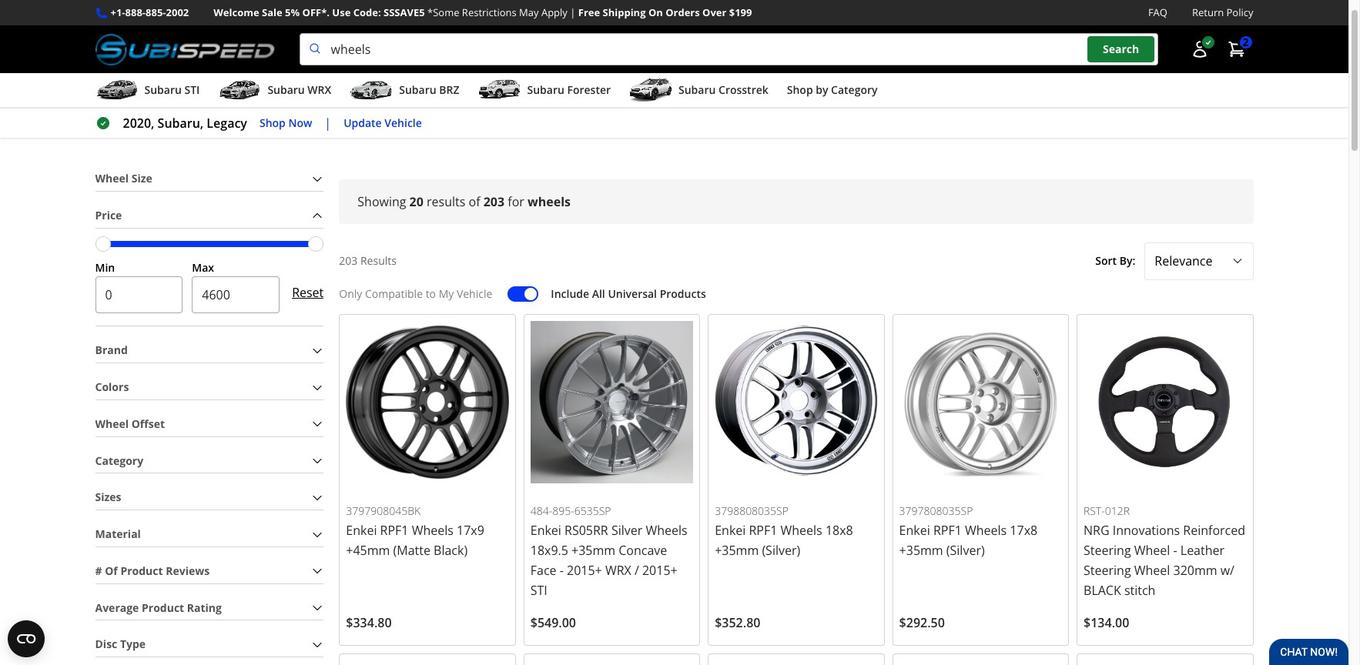 Task type: locate. For each thing, give the bounding box(es) containing it.
sti down face at left bottom
[[531, 582, 548, 599]]

enkei inside 3798808035sp enkei rpf1 wheels 18x8 +35mm (silver)
[[715, 522, 746, 539]]

203 up only
[[339, 253, 358, 268]]

203
[[484, 193, 505, 210], [339, 253, 358, 268]]

enkei rs05rr silver wheels 18x9.5 +35mm concave face - 2015+ wrx / 2015+ sti image
[[531, 321, 694, 484]]

0 horizontal spatial shop
[[260, 115, 286, 130]]

innovations
[[1113, 522, 1180, 539]]

Select... button
[[1145, 243, 1254, 280]]

search inside button
[[1103, 42, 1140, 57]]

nrg innovations reinforced steering wheel - leather steering wheel 320mm w/ black stitch image
[[1084, 321, 1247, 484]]

1 enkei from the left
[[346, 522, 377, 539]]

203 results
[[339, 253, 397, 268]]

1 vertical spatial shop
[[260, 115, 286, 130]]

0 horizontal spatial |
[[325, 115, 331, 132]]

0 horizontal spatial of
[[105, 564, 118, 578]]

|
[[570, 5, 576, 19], [325, 115, 331, 132]]

3 wheels from the left
[[781, 522, 823, 539]]

1 horizontal spatial sti
[[531, 582, 548, 599]]

4 enkei from the left
[[900, 522, 930, 539]]

steering up black
[[1084, 562, 1131, 579]]

wheels inside 3798808035sp enkei rpf1 wheels 18x8 +35mm (silver)
[[781, 522, 823, 539]]

rpf1 down 3797908045bk
[[380, 522, 409, 539]]

wrx up now
[[308, 83, 331, 97]]

0 vertical spatial sti
[[185, 83, 200, 97]]

0 horizontal spatial -
[[560, 562, 564, 579]]

1 horizontal spatial 2015+
[[642, 562, 678, 579]]

1 vertical spatial product
[[142, 601, 184, 615]]

(silver) for 18x8
[[762, 542, 801, 559]]

product up average product rating
[[120, 564, 163, 578]]

category
[[95, 453, 143, 468]]

0 horizontal spatial (silver)
[[762, 542, 801, 559]]

3 enkei from the left
[[715, 522, 746, 539]]

shop left the by
[[787, 83, 813, 97]]

select... image
[[1232, 255, 1244, 268]]

max
[[192, 260, 214, 275]]

wheel size button
[[95, 167, 324, 191]]

subaru for subaru crosstrek
[[679, 83, 716, 97]]

wheels for enkei rs05rr silver wheels 18x9.5 +35mm concave face - 2015+ wrx / 2015+ sti
[[646, 522, 688, 539]]

brz
[[439, 83, 460, 97]]

1 vertical spatial vehicle
[[457, 286, 493, 301]]

0 vertical spatial |
[[570, 5, 576, 19]]

(silver) inside 3797808035sp enkei rpf1 wheels 17x8 +35mm (silver)
[[947, 542, 985, 559]]

now
[[288, 115, 312, 130]]

0 vertical spatial wrx
[[308, 83, 331, 97]]

vehicle inside button
[[385, 115, 422, 130]]

rpf1 down 3797808035sp
[[934, 522, 962, 539]]

+35mm down 3797808035sp
[[900, 542, 944, 559]]

wheel left size
[[95, 171, 129, 186]]

1 vertical spatial of
[[105, 564, 118, 578]]

wheels inside "enkei rs05rr silver wheels 18x9.5 +35mm concave face - 2015+ wrx / 2015+ sti"
[[646, 522, 688, 539]]

+35mm down the 3798808035sp
[[715, 542, 759, 559]]

silver
[[612, 522, 643, 539]]

shop left now
[[260, 115, 286, 130]]

1 (silver) from the left
[[762, 542, 801, 559]]

search for search results
[[137, 119, 168, 133]]

1 horizontal spatial |
[[570, 5, 576, 19]]

subaru inside "dropdown button"
[[679, 83, 716, 97]]

3 rpf1 from the left
[[934, 522, 962, 539]]

faq link
[[1149, 5, 1168, 21]]

1 horizontal spatial 203
[[484, 193, 505, 210]]

material
[[95, 527, 141, 542]]

$352.80
[[715, 615, 761, 632]]

4 subaru from the left
[[527, 83, 565, 97]]

5 subaru from the left
[[679, 83, 716, 97]]

results left legacy on the top left of the page
[[171, 119, 205, 133]]

2 horizontal spatial rpf1
[[934, 522, 962, 539]]

1 vertical spatial 203
[[339, 253, 358, 268]]

subaru left brz
[[399, 83, 437, 97]]

rpf1
[[380, 522, 409, 539], [749, 522, 778, 539], [934, 522, 962, 539]]

wrx inside subaru wrx dropdown button
[[308, 83, 331, 97]]

0 horizontal spatial /
[[120, 118, 124, 135]]

/ right "home" image at top
[[120, 118, 124, 135]]

0 horizontal spatial +35mm
[[572, 542, 616, 559]]

enkei up +45mm
[[346, 522, 377, 539]]

enkei down 484-
[[531, 522, 562, 539]]

5%
[[285, 5, 300, 19]]

1 horizontal spatial shop
[[787, 83, 813, 97]]

1 horizontal spatial wrx
[[605, 562, 632, 579]]

welcome
[[214, 5, 259, 19]]

enkei down the 3798808035sp
[[715, 522, 746, 539]]

0 horizontal spatial sti
[[185, 83, 200, 97]]

- inside rst-012r nrg innovations reinforced steering wheel - leather steering wheel 320mm w/ black stitch
[[1174, 542, 1178, 559]]

1 subaru from the left
[[144, 83, 182, 97]]

1 vertical spatial results
[[361, 253, 397, 268]]

black)
[[434, 542, 468, 559]]

2 subaru from the left
[[268, 83, 305, 97]]

type
[[120, 637, 146, 652]]

+1-888-885-2002
[[111, 5, 189, 19]]

1 horizontal spatial (silver)
[[947, 542, 985, 559]]

subaru brz button
[[350, 76, 460, 107]]

0 horizontal spatial wrx
[[308, 83, 331, 97]]

wheels inside 3797808035sp enkei rpf1 wheels 17x8 +35mm (silver)
[[965, 522, 1007, 539]]

wheel left offset
[[95, 417, 129, 431]]

+35mm
[[572, 542, 616, 559], [715, 542, 759, 559], [900, 542, 944, 559]]

012r
[[1105, 504, 1130, 519]]

wrx inside "enkei rs05rr silver wheels 18x9.5 +35mm concave face - 2015+ wrx / 2015+ sti"
[[605, 562, 632, 579]]

1 horizontal spatial /
[[635, 562, 639, 579]]

1 vertical spatial search
[[137, 119, 168, 133]]

wheels up the black) in the left of the page
[[412, 522, 454, 539]]

3 subaru from the left
[[399, 83, 437, 97]]

(silver) down the 3798808035sp
[[762, 542, 801, 559]]

rpf1 for enkei rpf1 wheels 17x9 +45mm (matte black)
[[380, 522, 409, 539]]

enkei for enkei rpf1 wheels 17x8 +35mm (silver)
[[900, 522, 930, 539]]

subaru up shop now
[[268, 83, 305, 97]]

home image
[[95, 120, 107, 133]]

code:
[[353, 5, 381, 19]]

17x9
[[457, 522, 484, 539]]

/
[[120, 118, 124, 135], [635, 562, 639, 579]]

0 vertical spatial steering
[[1084, 542, 1131, 559]]

of right results
[[469, 193, 480, 210]]

a subaru forester thumbnail image image
[[478, 79, 521, 102]]

1 vertical spatial sti
[[531, 582, 548, 599]]

include all universal products
[[551, 286, 706, 301]]

face
[[531, 562, 557, 579]]

sizes button
[[95, 486, 324, 510]]

2015+
[[567, 562, 602, 579], [642, 562, 678, 579]]

min
[[95, 260, 115, 275]]

search button
[[1088, 36, 1155, 62]]

products
[[660, 286, 706, 301]]

1 rpf1 from the left
[[380, 522, 409, 539]]

enkei rpf1 wheels 17x8 +35mm (silver) image
[[900, 321, 1062, 484]]

rs05rr
[[565, 522, 608, 539]]

/ down concave
[[635, 562, 639, 579]]

subaru left "forester"
[[527, 83, 565, 97]]

2
[[1243, 35, 1249, 50]]

2 horizontal spatial +35mm
[[900, 542, 944, 559]]

2 rpf1 from the left
[[749, 522, 778, 539]]

(silver) for 17x8
[[947, 542, 985, 559]]

sizes
[[95, 490, 121, 505]]

vehicle right my
[[457, 286, 493, 301]]

wheels up concave
[[646, 522, 688, 539]]

return policy link
[[1193, 5, 1254, 21]]

2015+ down concave
[[642, 562, 678, 579]]

1 steering from the top
[[1084, 542, 1131, 559]]

rpf1 inside 3798808035sp enkei rpf1 wheels 18x8 +35mm (silver)
[[749, 522, 778, 539]]

1 vertical spatial wrx
[[605, 562, 632, 579]]

steering down nrg
[[1084, 542, 1131, 559]]

search for search
[[1103, 42, 1140, 57]]

concave
[[619, 542, 667, 559]]

sort by:
[[1096, 253, 1136, 268]]

1 horizontal spatial -
[[1174, 542, 1178, 559]]

steering
[[1084, 542, 1131, 559], [1084, 562, 1131, 579]]

1 vertical spatial /
[[635, 562, 639, 579]]

2 enkei from the left
[[531, 522, 562, 539]]

enkei inside 3797808035sp enkei rpf1 wheels 17x8 +35mm (silver)
[[900, 522, 930, 539]]

0 horizontal spatial search
[[137, 119, 168, 133]]

$199
[[729, 5, 752, 19]]

subaru up search results
[[144, 83, 182, 97]]

+45mm
[[346, 542, 390, 559]]

wrx down concave
[[605, 562, 632, 579]]

0 horizontal spatial results
[[171, 119, 205, 133]]

wheels for 3797808035sp enkei rpf1 wheels 17x8 +35mm (silver)
[[965, 522, 1007, 539]]

wheels for 3798808035sp enkei rpf1 wheels 18x8 +35mm (silver)
[[781, 522, 823, 539]]

2 (silver) from the left
[[947, 542, 985, 559]]

shop
[[787, 83, 813, 97], [260, 115, 286, 130]]

0 vertical spatial -
[[1174, 542, 1178, 559]]

average product rating button
[[95, 597, 324, 620]]

3797908045bk enkei rpf1 wheels 17x9 +45mm (matte black)
[[346, 504, 484, 559]]

- left leather
[[1174, 542, 1178, 559]]

colors
[[95, 380, 129, 395]]

(silver) down 3797808035sp
[[947, 542, 985, 559]]

wheels for 3797908045bk enkei rpf1 wheels 17x9 +45mm (matte black)
[[412, 522, 454, 539]]

wheel size
[[95, 171, 152, 186]]

product down # of product reviews
[[142, 601, 184, 615]]

+35mm inside 3798808035sp enkei rpf1 wheels 18x8 +35mm (silver)
[[715, 542, 759, 559]]

2 wheels from the left
[[646, 522, 688, 539]]

0 horizontal spatial vehicle
[[385, 115, 422, 130]]

1 wheels from the left
[[412, 522, 454, 539]]

crosstrek
[[719, 83, 769, 97]]

category button
[[95, 450, 324, 473]]

enkei inside "enkei rs05rr silver wheels 18x9.5 +35mm concave face - 2015+ wrx / 2015+ sti"
[[531, 522, 562, 539]]

1 horizontal spatial vehicle
[[457, 286, 493, 301]]

1 horizontal spatial of
[[469, 193, 480, 210]]

colors button
[[95, 376, 324, 400]]

1 horizontal spatial +35mm
[[715, 542, 759, 559]]

3 +35mm from the left
[[900, 542, 944, 559]]

subaru left crosstrek
[[679, 83, 716, 97]]

rpf1 inside 3797808035sp enkei rpf1 wheels 17x8 +35mm (silver)
[[934, 522, 962, 539]]

universal
[[608, 286, 657, 301]]

wheels inside "3797908045bk enkei rpf1 wheels 17x9 +45mm (matte black)"
[[412, 522, 454, 539]]

0 horizontal spatial rpf1
[[380, 522, 409, 539]]

0 vertical spatial vehicle
[[385, 115, 422, 130]]

1 horizontal spatial search
[[1103, 42, 1140, 57]]

1 horizontal spatial rpf1
[[749, 522, 778, 539]]

wheels left 18x8
[[781, 522, 823, 539]]

rpf1 down the 3798808035sp
[[749, 522, 778, 539]]

1 vertical spatial -
[[560, 562, 564, 579]]

1 +35mm from the left
[[572, 542, 616, 559]]

*some
[[428, 5, 460, 19]]

of right "#"
[[105, 564, 118, 578]]

rpf1 inside "3797908045bk enkei rpf1 wheels 17x9 +45mm (matte black)"
[[380, 522, 409, 539]]

/ inside "enkei rs05rr silver wheels 18x9.5 +35mm concave face - 2015+ wrx / 2015+ sti"
[[635, 562, 639, 579]]

enkei rpf1 wheels 18x8 +35mm (silver) image
[[715, 321, 878, 484]]

(silver) inside 3798808035sp enkei rpf1 wheels 18x8 +35mm (silver)
[[762, 542, 801, 559]]

update
[[344, 115, 382, 130]]

wheels
[[528, 193, 571, 210]]

- right face at left bottom
[[560, 562, 564, 579]]

0 vertical spatial results
[[171, 119, 205, 133]]

203 left for
[[484, 193, 505, 210]]

2 +35mm from the left
[[715, 542, 759, 559]]

1 horizontal spatial results
[[361, 253, 397, 268]]

subaru crosstrek
[[679, 83, 769, 97]]

wheel
[[95, 171, 129, 186], [95, 417, 129, 431], [1135, 542, 1171, 559], [1135, 562, 1171, 579]]

0 vertical spatial /
[[120, 118, 124, 135]]

subaru crosstrek button
[[629, 76, 769, 107]]

search results
[[137, 119, 205, 133]]

open widget image
[[8, 621, 45, 658]]

wheels
[[412, 522, 454, 539], [646, 522, 688, 539], [781, 522, 823, 539], [965, 522, 1007, 539]]

free
[[578, 5, 600, 19]]

results up compatible on the top of the page
[[361, 253, 397, 268]]

0 vertical spatial shop
[[787, 83, 813, 97]]

wheels left 17x8
[[965, 522, 1007, 539]]

enkei inside "3797908045bk enkei rpf1 wheels 17x9 +45mm (matte black)"
[[346, 522, 377, 539]]

enkei rpf1 wheels 17x9 +45mm (matte black) image
[[346, 321, 509, 484]]

0 horizontal spatial 203
[[339, 253, 358, 268]]

17x8
[[1010, 522, 1038, 539]]

(silver)
[[762, 542, 801, 559], [947, 542, 985, 559]]

to
[[426, 286, 436, 301]]

0 vertical spatial search
[[1103, 42, 1140, 57]]

484-
[[531, 504, 553, 519]]

| right now
[[325, 115, 331, 132]]

1 vertical spatial steering
[[1084, 562, 1131, 579]]

sti up the "2020, subaru, legacy"
[[185, 83, 200, 97]]

Min text field
[[95, 277, 183, 314]]

0 horizontal spatial 2015+
[[567, 562, 602, 579]]

vehicle down subaru brz dropdown button
[[385, 115, 422, 130]]

brand
[[95, 343, 128, 358]]

+35mm inside 3797808035sp enkei rpf1 wheels 17x8 +35mm (silver)
[[900, 542, 944, 559]]

| left free
[[570, 5, 576, 19]]

4 wheels from the left
[[965, 522, 1007, 539]]

subaru sti button
[[95, 76, 200, 107]]

stitch
[[1125, 582, 1156, 599]]

20
[[410, 193, 424, 210]]

2015+ down rs05rr
[[567, 562, 602, 579]]

# of product reviews
[[95, 564, 210, 578]]

+35mm inside "enkei rs05rr silver wheels 18x9.5 +35mm concave face - 2015+ wrx / 2015+ sti"
[[572, 542, 616, 559]]

1 vertical spatial |
[[325, 115, 331, 132]]

shop inside dropdown button
[[787, 83, 813, 97]]

enkei
[[346, 522, 377, 539], [531, 522, 562, 539], [715, 522, 746, 539], [900, 522, 930, 539]]

enkei down 3797808035sp
[[900, 522, 930, 539]]

+35mm down rs05rr
[[572, 542, 616, 559]]



Task type: vqa. For each thing, say whether or not it's contained in the screenshot.
'include' inside the The term "Personal Information" as used herein any information that identifies, relates to, describes, is reasonably capable of being associated with, or could reasonably be linked, directly or indirectly, with a particular consumer or household. It does not include de-identified or aggregate information, or public information lawfully available from governmental records.
no



Task type: describe. For each thing, give the bounding box(es) containing it.
only compatible to my vehicle
[[339, 286, 493, 301]]

return
[[1193, 5, 1224, 19]]

- inside "enkei rs05rr silver wheels 18x9.5 +35mm concave face - 2015+ wrx / 2015+ sti"
[[560, 562, 564, 579]]

shop for shop now
[[260, 115, 286, 130]]

Max text field
[[192, 277, 280, 314]]

by:
[[1120, 253, 1136, 268]]

rst-012r nrg innovations reinforced steering wheel - leather steering wheel 320mm w/ black stitch
[[1084, 504, 1246, 599]]

a subaru crosstrek thumbnail image image
[[629, 79, 673, 102]]

484-895-6535sp
[[531, 504, 611, 519]]

(matte
[[393, 542, 431, 559]]

+35mm for 3798808035sp
[[715, 542, 759, 559]]

+1-888-885-2002 link
[[111, 5, 189, 21]]

3798808035sp
[[715, 504, 789, 519]]

search input field
[[299, 33, 1158, 66]]

restrictions
[[462, 5, 517, 19]]

compatible
[[365, 286, 423, 301]]

2 2015+ from the left
[[642, 562, 678, 579]]

results
[[427, 193, 466, 210]]

results for 203 results
[[361, 253, 397, 268]]

all
[[592, 286, 605, 301]]

showing
[[358, 193, 406, 210]]

of inside dropdown button
[[105, 564, 118, 578]]

by
[[816, 83, 829, 97]]

showing 20 results of 203 for wheels
[[358, 193, 571, 210]]

subaru for subaru forester
[[527, 83, 565, 97]]

3797808035sp
[[900, 504, 973, 519]]

maximum slider
[[308, 236, 324, 252]]

subaru for subaru brz
[[399, 83, 437, 97]]

wheel up stitch
[[1135, 562, 1171, 579]]

$292.50
[[900, 615, 945, 632]]

use
[[332, 5, 351, 19]]

update vehicle button
[[344, 115, 422, 132]]

average product rating
[[95, 601, 222, 615]]

0 vertical spatial 203
[[484, 193, 505, 210]]

w/
[[1221, 562, 1235, 579]]

subaru for subaru wrx
[[268, 83, 305, 97]]

rating
[[187, 601, 222, 615]]

#
[[95, 564, 102, 578]]

enkei for enkei rpf1 wheels 17x9 +45mm (matte black)
[[346, 522, 377, 539]]

+1-
[[111, 5, 125, 19]]

*some restrictions may apply | free shipping on orders over $199
[[428, 5, 752, 19]]

0 vertical spatial product
[[120, 564, 163, 578]]

reset button
[[292, 275, 324, 312]]

black
[[1084, 582, 1122, 599]]

brand button
[[95, 339, 324, 363]]

888-
[[125, 5, 146, 19]]

a subaru wrx thumbnail image image
[[218, 79, 261, 102]]

sti inside dropdown button
[[185, 83, 200, 97]]

minimum slider
[[95, 236, 111, 252]]

18x8
[[826, 522, 853, 539]]

885-
[[146, 5, 166, 19]]

sale
[[262, 5, 283, 19]]

rpf1 for enkei rpf1 wheels 18x8 +35mm (silver)
[[749, 522, 778, 539]]

over
[[703, 5, 727, 19]]

2 button
[[1220, 34, 1254, 65]]

shop for shop by category
[[787, 83, 813, 97]]

my
[[439, 286, 454, 301]]

2 steering from the top
[[1084, 562, 1131, 579]]

subaru wrx button
[[218, 76, 331, 107]]

sort
[[1096, 253, 1117, 268]]

search results link
[[137, 119, 217, 133]]

include
[[551, 286, 589, 301]]

$134.00
[[1084, 615, 1130, 632]]

$334.80
[[346, 615, 392, 632]]

off*.
[[302, 5, 330, 19]]

1 2015+ from the left
[[567, 562, 602, 579]]

$549.00
[[531, 615, 576, 632]]

material button
[[95, 523, 324, 547]]

subispeed logo image
[[95, 33, 275, 66]]

update vehicle
[[344, 115, 422, 130]]

a subaru brz thumbnail image image
[[350, 79, 393, 102]]

return policy
[[1193, 5, 1254, 19]]

wheel down innovations
[[1135, 542, 1171, 559]]

for
[[508, 193, 525, 210]]

faq
[[1149, 5, 1168, 19]]

reset
[[292, 285, 324, 302]]

+35mm for enkei
[[572, 542, 616, 559]]

forester
[[567, 83, 611, 97]]

price button
[[95, 204, 324, 228]]

subaru forester button
[[478, 76, 611, 107]]

subaru,
[[158, 115, 204, 132]]

rpf1 for enkei rpf1 wheels 17x8 +35mm (silver)
[[934, 522, 962, 539]]

average
[[95, 601, 139, 615]]

2002
[[166, 5, 189, 19]]

only
[[339, 286, 362, 301]]

shipping
[[603, 5, 646, 19]]

disc type
[[95, 637, 146, 652]]

enkei for enkei rpf1 wheels 18x8 +35mm (silver)
[[715, 522, 746, 539]]

320mm
[[1174, 562, 1218, 579]]

results for search results
[[171, 119, 205, 133]]

nrg
[[1084, 522, 1110, 539]]

shop now
[[260, 115, 312, 130]]

enkei rs05rr silver wheels 18x9.5 +35mm concave face - 2015+ wrx / 2015+ sti
[[531, 522, 688, 599]]

rst-
[[1084, 504, 1105, 519]]

sssave5
[[384, 5, 425, 19]]

wheel offset
[[95, 417, 165, 431]]

disc type button
[[95, 634, 324, 657]]

subaru for subaru sti
[[144, 83, 182, 97]]

895-
[[553, 504, 574, 519]]

leather
[[1181, 542, 1225, 559]]

3797908045bk
[[346, 504, 421, 519]]

0 vertical spatial of
[[469, 193, 480, 210]]

subaru brz
[[399, 83, 460, 97]]

a subaru sti thumbnail image image
[[95, 79, 138, 102]]

sti inside "enkei rs05rr silver wheels 18x9.5 +35mm concave face - 2015+ wrx / 2015+ sti"
[[531, 582, 548, 599]]

reinforced
[[1184, 522, 1246, 539]]

2020,
[[123, 115, 154, 132]]

+35mm for 3797808035sp
[[900, 542, 944, 559]]

shop now link
[[260, 115, 312, 132]]

button image
[[1191, 40, 1209, 59]]



